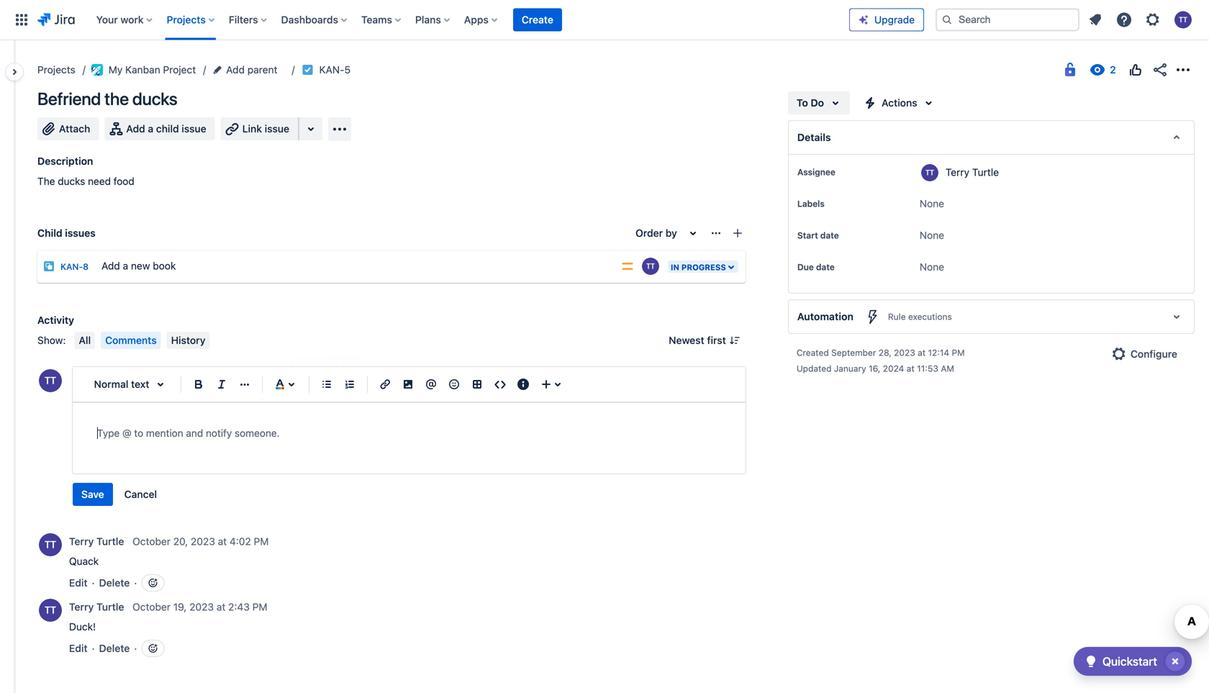 Task type: vqa. For each thing, say whether or not it's contained in the screenshot.
'below'
no



Task type: describe. For each thing, give the bounding box(es) containing it.
apps
[[464, 14, 489, 26]]

edit button for duck!
[[69, 641, 88, 656]]

assignee
[[798, 167, 836, 177]]

add reaction image for october 20, 2023 at 4:02 pm
[[147, 577, 159, 589]]

quickstart button
[[1074, 647, 1192, 676]]

projects for projects link
[[37, 64, 75, 76]]

created
[[797, 348, 829, 358]]

terry for october 20, 2023 at 4:02 pm
[[69, 536, 94, 547]]

add a child issue button
[[105, 117, 215, 140]]

add reaction image for october 19, 2023 at 2:43 pm
[[147, 643, 159, 654]]

vote options: no one has voted for this issue yet. image
[[1127, 61, 1145, 78]]

cancel button
[[116, 483, 166, 506]]

link issue
[[242, 123, 289, 135]]

dashboards
[[281, 14, 338, 26]]

october for october 19, 2023 at 2:43 pm
[[133, 601, 171, 613]]

italic ⌘i image
[[213, 376, 230, 393]]

2023 for october 20, 2023 at 4:02 pm
[[191, 536, 215, 547]]

kanban
[[125, 64, 160, 76]]

Comment - Main content area, start typing to enter text. text field
[[97, 425, 721, 442]]

labels
[[798, 199, 825, 209]]

my kanban project link
[[91, 61, 196, 78]]

2 issue from the left
[[265, 123, 289, 135]]

befriend the ducks
[[37, 89, 177, 109]]

help image
[[1116, 11, 1133, 28]]

need
[[88, 175, 111, 187]]

add app image
[[331, 121, 348, 138]]

to do
[[797, 97, 824, 109]]

2023 for october 19, 2023 at 2:43 pm
[[189, 601, 214, 613]]

am
[[941, 364, 955, 374]]

table image
[[469, 376, 486, 393]]

newest first button
[[660, 332, 746, 349]]

16,
[[869, 364, 881, 374]]

settings image
[[1145, 11, 1162, 28]]

january
[[834, 364, 867, 374]]

Search field
[[936, 8, 1080, 31]]

kan-8
[[60, 262, 89, 272]]

add for add a child issue
[[126, 123, 145, 135]]

newest
[[669, 334, 705, 346]]

teams
[[361, 14, 392, 26]]

book
[[153, 260, 176, 272]]

sidebar navigation image
[[0, 58, 32, 86]]

befriend
[[37, 89, 101, 109]]

0 horizontal spatial ducks
[[58, 175, 85, 187]]

numbered list ⌘⇧7 image
[[341, 376, 359, 393]]

duck!
[[69, 621, 96, 633]]

teams button
[[357, 8, 407, 31]]

issue actions image
[[710, 227, 722, 239]]

configure
[[1131, 348, 1178, 360]]

normal text
[[94, 378, 149, 390]]

all
[[79, 334, 91, 346]]

add image, video, or file image
[[400, 376, 417, 393]]

the
[[104, 89, 129, 109]]

add a new book link
[[96, 252, 615, 281]]

add for add parent
[[226, 64, 245, 76]]

plans button
[[411, 8, 456, 31]]

automation element
[[788, 299, 1195, 334]]

projects link
[[37, 61, 75, 78]]

your profile and settings image
[[1175, 11, 1192, 28]]

order
[[636, 227, 663, 239]]

all button
[[74, 332, 95, 349]]

work
[[121, 14, 144, 26]]

history button
[[167, 332, 210, 349]]

dismiss quickstart image
[[1164, 650, 1187, 673]]

notifications image
[[1087, 11, 1104, 28]]

edit button for quack
[[69, 576, 88, 590]]

projects button
[[162, 8, 220, 31]]

4:02
[[230, 536, 251, 547]]

october for october 20, 2023 at 4:02 pm
[[133, 536, 171, 547]]

20,
[[173, 536, 188, 547]]

project
[[163, 64, 196, 76]]

task image
[[302, 64, 314, 76]]

at left 4:02
[[218, 536, 227, 547]]

create button
[[513, 8, 562, 31]]

kan-5
[[319, 64, 351, 76]]

your work button
[[92, 8, 158, 31]]

a for child
[[148, 123, 153, 135]]

normal text button
[[87, 369, 175, 400]]

cancel
[[124, 488, 157, 500]]

edit for quack
[[69, 577, 88, 589]]

terry for october 19, 2023 at 2:43 pm
[[69, 601, 94, 613]]

normal
[[94, 378, 128, 390]]

created september 28, 2023 at 12:14 pm updated january 16, 2024 at 11:53 am
[[797, 348, 965, 374]]

actions image
[[1175, 61, 1192, 78]]

description
[[37, 155, 93, 167]]

food
[[113, 175, 134, 187]]

rule
[[888, 312, 906, 322]]

add for add a new book
[[102, 260, 120, 272]]

appswitcher icon image
[[13, 11, 30, 28]]

my kanban project
[[109, 64, 196, 76]]

more information about this user image for october 19, 2023 at 2:43 pm
[[39, 599, 62, 622]]

none for due date
[[920, 261, 945, 273]]

primary element
[[9, 0, 850, 40]]

bullet list ⌘⇧8 image
[[318, 376, 335, 393]]

11:53
[[917, 364, 939, 374]]

delete for quack
[[99, 577, 130, 589]]

create child image
[[732, 227, 744, 239]]

terry turtle button
[[69, 535, 127, 549]]

order by
[[636, 227, 677, 239]]

your
[[96, 14, 118, 26]]

to do button
[[788, 91, 850, 114]]

turtle for october 20, 2023 at 4:02 pm
[[96, 536, 124, 547]]

kan- for 8
[[60, 262, 83, 272]]

child
[[156, 123, 179, 135]]

due
[[798, 262, 814, 272]]

link web pages and more image
[[302, 120, 320, 138]]

kan-5 link
[[319, 61, 351, 78]]



Task type: locate. For each thing, give the bounding box(es) containing it.
pm for october 19, 2023 at 2:43 pm
[[252, 601, 267, 613]]

kan- for 5
[[319, 64, 345, 76]]

2 october from the top
[[133, 601, 171, 613]]

delete button for duck!
[[99, 641, 130, 656]]

8
[[83, 262, 89, 272]]

executions
[[908, 312, 952, 322]]

due date
[[798, 262, 835, 272]]

1 horizontal spatial add
[[126, 123, 145, 135]]

2 vertical spatial add
[[102, 260, 120, 272]]

start
[[798, 230, 818, 240]]

bold ⌘b image
[[190, 376, 207, 393]]

0 horizontal spatial projects
[[37, 64, 75, 76]]

19,
[[173, 601, 187, 613]]

2 vertical spatial 2023
[[189, 601, 214, 613]]

upgrade
[[875, 14, 915, 26]]

2 add reaction image from the top
[[147, 643, 159, 654]]

filters
[[229, 14, 258, 26]]

child
[[37, 227, 62, 239]]

2023
[[894, 348, 916, 358], [191, 536, 215, 547], [189, 601, 214, 613]]

1 issue from the left
[[182, 123, 206, 135]]

link
[[242, 123, 262, 135]]

labels pin to top. only you can see pinned fields. image
[[828, 198, 839, 209]]

october left 20, in the left of the page
[[133, 536, 171, 547]]

save button
[[73, 483, 113, 506]]

comments button
[[101, 332, 161, 349]]

0 vertical spatial date
[[821, 230, 839, 240]]

1 horizontal spatial ducks
[[132, 89, 177, 109]]

0 vertical spatial add reaction image
[[147, 577, 159, 589]]

terry inside popup button
[[69, 536, 94, 547]]

add inside add a new book link
[[102, 260, 120, 272]]

add inside add a child issue button
[[126, 123, 145, 135]]

2 edit button from the top
[[69, 641, 88, 656]]

pm
[[952, 348, 965, 358], [254, 536, 269, 547], [252, 601, 267, 613]]

pm up the am
[[952, 348, 965, 358]]

2 none from the top
[[920, 229, 945, 241]]

0 vertical spatial turtle
[[972, 166, 999, 178]]

0 horizontal spatial kan-
[[60, 262, 83, 272]]

terry turtle up quack in the left of the page
[[69, 536, 124, 547]]

terry up duck!
[[69, 601, 94, 613]]

apps button
[[460, 8, 503, 31]]

pm for october 20, 2023 at 4:02 pm
[[254, 536, 269, 547]]

none for start date
[[920, 229, 945, 241]]

0 vertical spatial ducks
[[132, 89, 177, 109]]

1 horizontal spatial kan-
[[319, 64, 345, 76]]

2023 up 2024
[[894, 348, 916, 358]]

turtle down the details element
[[972, 166, 999, 178]]

1 vertical spatial october
[[133, 601, 171, 613]]

pm inside created september 28, 2023 at 12:14 pm updated january 16, 2024 at 11:53 am
[[952, 348, 965, 358]]

october 19, 2023 at 2:43 pm
[[133, 601, 267, 613]]

rule executions
[[888, 312, 952, 322]]

first
[[707, 334, 726, 346]]

more formatting image
[[236, 376, 253, 393]]

turtle inside popup button
[[96, 536, 124, 547]]

add parent button
[[212, 61, 282, 78]]

terry turtle up duck!
[[69, 601, 124, 613]]

child issues
[[37, 227, 96, 239]]

1 vertical spatial more information about this user image
[[39, 533, 62, 556]]

september
[[832, 348, 876, 358]]

0 vertical spatial edit button
[[69, 576, 88, 590]]

0 vertical spatial terry
[[946, 166, 970, 178]]

0 vertical spatial a
[[148, 123, 153, 135]]

terry down the details element
[[946, 166, 970, 178]]

banner containing your work
[[0, 0, 1209, 40]]

1 horizontal spatial projects
[[167, 14, 206, 26]]

terry turtle
[[946, 166, 999, 178], [69, 536, 124, 547], [69, 601, 124, 613]]

1 vertical spatial none
[[920, 229, 945, 241]]

create
[[522, 14, 554, 26]]

2 edit from the top
[[69, 643, 88, 654]]

the
[[37, 175, 55, 187]]

5
[[345, 64, 351, 76]]

jira image
[[37, 11, 75, 28], [37, 11, 75, 28]]

menu bar
[[72, 332, 213, 349]]

history
[[171, 334, 206, 346]]

1 vertical spatial date
[[816, 262, 835, 272]]

quack
[[69, 555, 99, 567]]

1 vertical spatial turtle
[[96, 536, 124, 547]]

configure link
[[1105, 343, 1186, 366]]

kan- left the copy link to issue icon on the left
[[319, 64, 345, 76]]

0 vertical spatial edit
[[69, 577, 88, 589]]

delete button up terry turtle dropdown button
[[99, 576, 130, 590]]

terry turtle for october 19, 2023 at 2:43 pm
[[69, 601, 124, 613]]

1 vertical spatial 2023
[[191, 536, 215, 547]]

my
[[109, 64, 123, 76]]

turtle inside dropdown button
[[96, 601, 124, 613]]

2023 inside created september 28, 2023 at 12:14 pm updated january 16, 2024 at 11:53 am
[[894, 348, 916, 358]]

2 vertical spatial terry
[[69, 601, 94, 613]]

edit button down duck!
[[69, 641, 88, 656]]

date for start date
[[821, 230, 839, 240]]

2023 right 19,
[[189, 601, 214, 613]]

2:43
[[228, 601, 250, 613]]

1 horizontal spatial a
[[148, 123, 153, 135]]

show:
[[37, 334, 66, 346]]

more information about this user image
[[921, 164, 939, 181], [39, 533, 62, 556], [39, 599, 62, 622]]

0 horizontal spatial issue
[[182, 123, 206, 135]]

check image
[[1083, 653, 1100, 670]]

a
[[148, 123, 153, 135], [123, 260, 128, 272]]

upgrade button
[[850, 9, 924, 31]]

actions
[[882, 97, 918, 109]]

1 vertical spatial edit button
[[69, 641, 88, 656]]

issue
[[182, 123, 206, 135], [265, 123, 289, 135]]

turtle for october 19, 2023 at 2:43 pm
[[96, 601, 124, 613]]

search image
[[942, 14, 953, 26]]

plans
[[415, 14, 441, 26]]

1 vertical spatial pm
[[254, 536, 269, 547]]

delete down terry turtle dropdown button
[[99, 643, 130, 654]]

edit
[[69, 577, 88, 589], [69, 643, 88, 654]]

filters button
[[224, 8, 273, 31]]

quickstart
[[1103, 655, 1158, 668]]

0 vertical spatial pm
[[952, 348, 965, 358]]

updated
[[797, 364, 832, 374]]

delete for duck!
[[99, 643, 130, 654]]

add right 8
[[102, 260, 120, 272]]

edit down duck!
[[69, 643, 88, 654]]

pm right 2:43
[[252, 601, 267, 613]]

edit down quack in the left of the page
[[69, 577, 88, 589]]

copy link to issue image
[[348, 63, 359, 75]]

1 vertical spatial terry turtle
[[69, 536, 124, 547]]

projects up project
[[167, 14, 206, 26]]

projects for 'projects' popup button
[[167, 14, 206, 26]]

1 vertical spatial add
[[126, 123, 145, 135]]

my kanban project image
[[91, 64, 103, 76]]

1 vertical spatial edit
[[69, 643, 88, 654]]

a for new
[[123, 260, 128, 272]]

at
[[918, 348, 926, 358], [907, 364, 915, 374], [218, 536, 227, 547], [217, 601, 226, 613]]

parent
[[247, 64, 278, 76]]

at left 2:43
[[217, 601, 226, 613]]

2 vertical spatial none
[[920, 261, 945, 273]]

add left parent
[[226, 64, 245, 76]]

the ducks need food
[[37, 175, 134, 187]]

mention image
[[423, 376, 440, 393]]

link image
[[377, 376, 394, 393]]

1 delete from the top
[[99, 577, 130, 589]]

2 vertical spatial pm
[[252, 601, 267, 613]]

priority: medium image
[[621, 259, 635, 274]]

terry turtle inside dropdown button
[[69, 601, 124, 613]]

1 vertical spatial ducks
[[58, 175, 85, 187]]

1 vertical spatial kan-
[[60, 262, 83, 272]]

0 vertical spatial october
[[133, 536, 171, 547]]

delete button down terry turtle dropdown button
[[99, 641, 130, 656]]

group
[[73, 483, 166, 506]]

0 horizontal spatial a
[[123, 260, 128, 272]]

a left "new"
[[123, 260, 128, 272]]

2 vertical spatial turtle
[[96, 601, 124, 613]]

0 vertical spatial none
[[920, 198, 945, 209]]

automation
[[798, 311, 854, 323]]

1 vertical spatial projects
[[37, 64, 75, 76]]

info panel image
[[515, 376, 532, 393]]

more information about this user image down the details element
[[921, 164, 939, 181]]

october left 19,
[[133, 601, 171, 613]]

terry
[[946, 166, 970, 178], [69, 536, 94, 547], [69, 601, 94, 613]]

terry up quack in the left of the page
[[69, 536, 94, 547]]

1 add reaction image from the top
[[147, 577, 159, 589]]

more information about this user image left duck!
[[39, 599, 62, 622]]

12:14
[[928, 348, 950, 358]]

order by button
[[627, 222, 708, 245]]

0 vertical spatial more information about this user image
[[921, 164, 939, 181]]

1 vertical spatial add reaction image
[[147, 643, 159, 654]]

ducks
[[132, 89, 177, 109], [58, 175, 85, 187]]

3 none from the top
[[920, 261, 945, 273]]

pm right 4:02
[[254, 536, 269, 547]]

delete button for quack
[[99, 576, 130, 590]]

details
[[798, 131, 831, 143]]

ducks down description
[[58, 175, 85, 187]]

terry turtle down the details element
[[946, 166, 999, 178]]

0 vertical spatial kan-
[[319, 64, 345, 76]]

add a child issue
[[126, 123, 206, 135]]

issue right link
[[265, 123, 289, 135]]

a left child
[[148, 123, 153, 135]]

add reaction image
[[147, 577, 159, 589], [147, 643, 159, 654]]

more information about this user image left quack in the left of the page
[[39, 533, 62, 556]]

1 edit from the top
[[69, 577, 88, 589]]

2 vertical spatial more information about this user image
[[39, 599, 62, 622]]

2 horizontal spatial add
[[226, 64, 245, 76]]

0 vertical spatial delete button
[[99, 576, 130, 590]]

1 edit button from the top
[[69, 576, 88, 590]]

issue right child
[[182, 123, 206, 135]]

activity
[[37, 314, 74, 326]]

0 horizontal spatial add
[[102, 260, 120, 272]]

0 vertical spatial delete
[[99, 577, 130, 589]]

issues
[[65, 227, 96, 239]]

menu bar containing all
[[72, 332, 213, 349]]

0 vertical spatial add
[[226, 64, 245, 76]]

delete up terry turtle dropdown button
[[99, 577, 130, 589]]

save
[[81, 488, 104, 500]]

newest first
[[669, 334, 726, 346]]

text
[[131, 378, 149, 390]]

to
[[797, 97, 808, 109]]

28,
[[879, 348, 892, 358]]

1 vertical spatial a
[[123, 260, 128, 272]]

details element
[[788, 120, 1195, 155]]

date for due date
[[816, 262, 835, 272]]

edit button
[[69, 576, 88, 590], [69, 641, 88, 656]]

2 vertical spatial terry turtle
[[69, 601, 124, 613]]

kan-8 link
[[60, 262, 89, 272]]

2024
[[883, 364, 905, 374]]

edit for duck!
[[69, 643, 88, 654]]

terry turtle button
[[69, 600, 127, 614]]

a inside button
[[148, 123, 153, 135]]

kan- right issue type: subtask image
[[60, 262, 83, 272]]

projects
[[167, 14, 206, 26], [37, 64, 75, 76]]

your work
[[96, 14, 144, 26]]

add reaction image up october 19, 2023 at 2:43 pm
[[147, 577, 159, 589]]

new
[[131, 260, 150, 272]]

terry turtle inside popup button
[[69, 536, 124, 547]]

0 vertical spatial terry turtle
[[946, 166, 999, 178]]

october
[[133, 536, 171, 547], [133, 601, 171, 613]]

code snippet image
[[492, 376, 509, 393]]

2 delete button from the top
[[99, 641, 130, 656]]

1 vertical spatial delete button
[[99, 641, 130, 656]]

turtle down quack in the left of the page
[[96, 601, 124, 613]]

terry turtle for october 20, 2023 at 4:02 pm
[[69, 536, 124, 547]]

at up 11:53 on the bottom right of the page
[[918, 348, 926, 358]]

turtle
[[972, 166, 999, 178], [96, 536, 124, 547], [96, 601, 124, 613]]

comments
[[105, 334, 157, 346]]

more information about this user image for october 20, 2023 at 4:02 pm
[[39, 533, 62, 556]]

issue type: subtask image
[[43, 261, 55, 272]]

group containing save
[[73, 483, 166, 506]]

2 delete from the top
[[99, 643, 130, 654]]

1 delete button from the top
[[99, 576, 130, 590]]

projects up the befriend
[[37, 64, 75, 76]]

1 none from the top
[[920, 198, 945, 209]]

1 vertical spatial terry
[[69, 536, 94, 547]]

attach button
[[37, 117, 99, 140]]

1 october from the top
[[133, 536, 171, 547]]

terry inside dropdown button
[[69, 601, 94, 613]]

1 horizontal spatial issue
[[265, 123, 289, 135]]

by
[[666, 227, 677, 239]]

1 vertical spatial delete
[[99, 643, 130, 654]]

attach
[[59, 123, 90, 135]]

ducks down "my kanban project"
[[132, 89, 177, 109]]

projects inside popup button
[[167, 14, 206, 26]]

dashboards button
[[277, 8, 353, 31]]

add left child
[[126, 123, 145, 135]]

link issue button
[[221, 117, 300, 140]]

2023 right 20, in the left of the page
[[191, 536, 215, 547]]

banner
[[0, 0, 1209, 40]]

0 vertical spatial 2023
[[894, 348, 916, 358]]

add inside add parent popup button
[[226, 64, 245, 76]]

do
[[811, 97, 824, 109]]

0 vertical spatial projects
[[167, 14, 206, 26]]

delete button
[[99, 576, 130, 590], [99, 641, 130, 656]]

edit button down quack in the left of the page
[[69, 576, 88, 590]]

at right 2024
[[907, 364, 915, 374]]

none
[[920, 198, 945, 209], [920, 229, 945, 241], [920, 261, 945, 273]]

add reaction image down october 19, 2023 at 2:43 pm
[[147, 643, 159, 654]]

date right start
[[821, 230, 839, 240]]

emoji image
[[446, 376, 463, 393]]

turtle up quack in the left of the page
[[96, 536, 124, 547]]

date right due
[[816, 262, 835, 272]]

start date
[[798, 230, 839, 240]]



